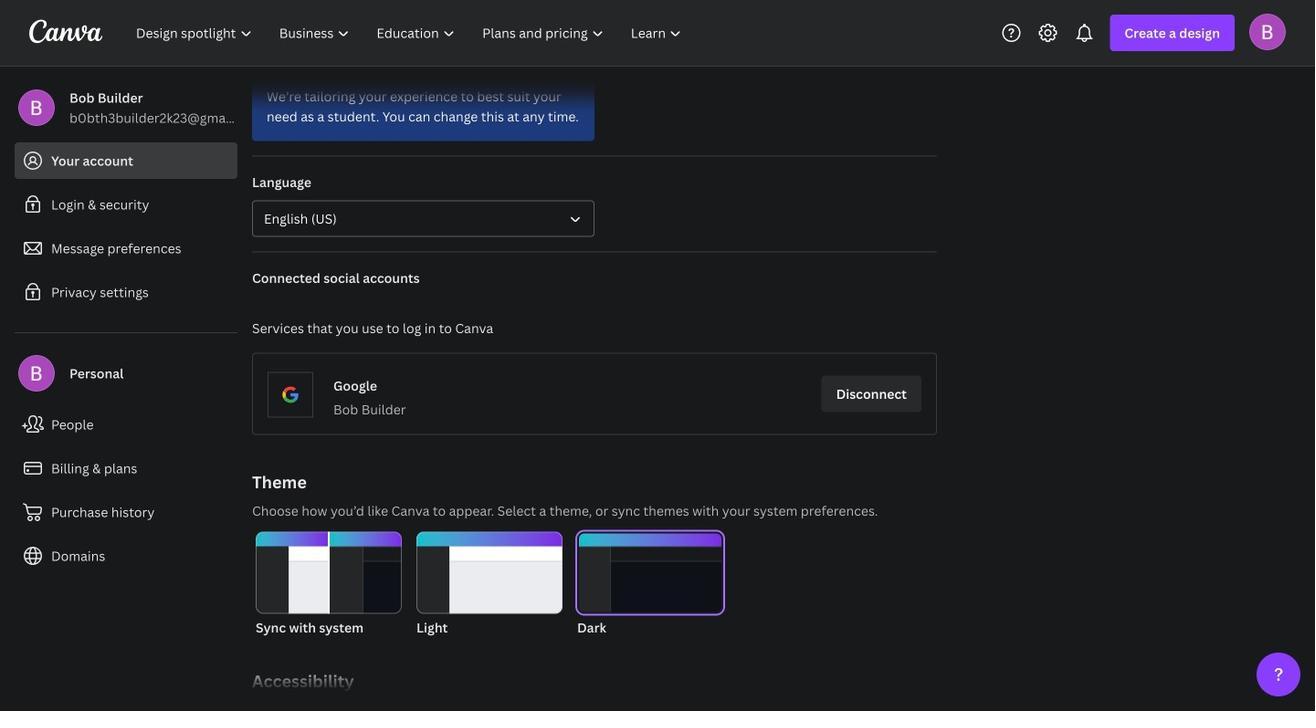 Task type: vqa. For each thing, say whether or not it's contained in the screenshot.
button
yes



Task type: locate. For each thing, give the bounding box(es) containing it.
bob builder image
[[1249, 13, 1286, 50]]

None button
[[256, 532, 402, 638], [416, 532, 563, 638], [577, 532, 723, 638], [256, 532, 402, 638], [416, 532, 563, 638], [577, 532, 723, 638]]



Task type: describe. For each thing, give the bounding box(es) containing it.
top level navigation element
[[124, 15, 697, 51]]

Language: English (US) button
[[252, 200, 595, 237]]



